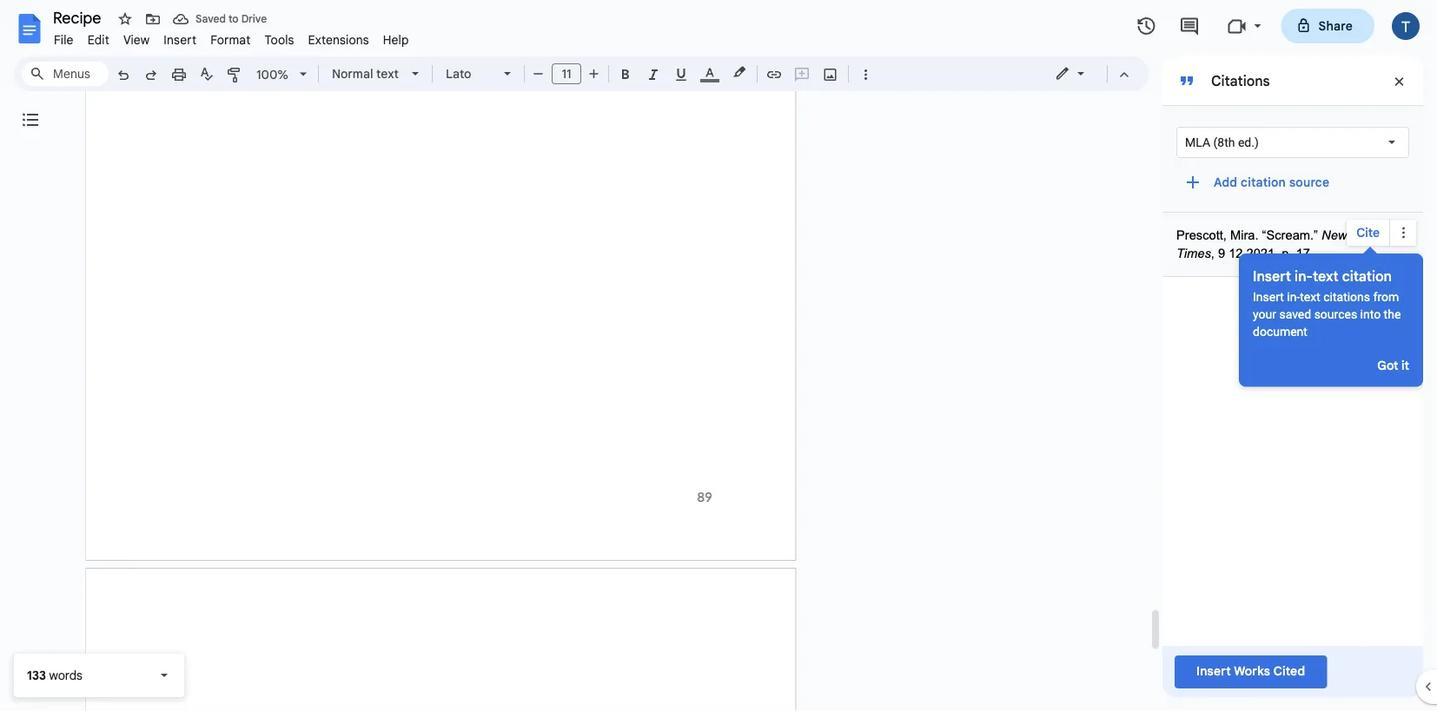 Task type: vqa. For each thing, say whether or not it's contained in the screenshot.
Appear
no



Task type: locate. For each thing, give the bounding box(es) containing it.
text down the help
[[376, 66, 399, 81]]

9
[[1218, 246, 1226, 260]]

insert for insert in-text citation insert in-text citations from your saved sources into the document
[[1253, 268, 1291, 285]]

text inside option
[[376, 66, 399, 81]]

new york times
[[1177, 228, 1380, 260]]

highlight color image
[[730, 62, 749, 83]]

york
[[1351, 228, 1376, 242]]

tools
[[265, 32, 294, 47]]

insert left works
[[1197, 664, 1232, 679]]

format
[[210, 32, 251, 47]]

Font size field
[[552, 63, 588, 85]]

Rename text field
[[47, 7, 111, 28]]

insert in-text citation dialog
[[1239, 246, 1424, 387]]

insert inside button
[[1197, 664, 1232, 679]]

17.
[[1296, 246, 1314, 260]]

styles list. normal text selected. option
[[332, 62, 402, 86]]

format menu item
[[204, 30, 258, 50]]

got it
[[1378, 358, 1410, 373]]

to
[[229, 13, 239, 26]]

menu bar
[[47, 23, 416, 51]]

citation sources list
[[1163, 213, 1424, 647]]

from
[[1374, 290, 1399, 304]]

p.
[[1282, 246, 1293, 260]]

insert down , 9 12 2021, p. 17.
[[1253, 268, 1291, 285]]

saved
[[1280, 307, 1312, 322]]

insert
[[164, 32, 197, 47], [1253, 268, 1291, 285], [1253, 290, 1284, 304], [1197, 664, 1232, 679]]

0 vertical spatial text
[[376, 66, 399, 81]]

1 vertical spatial in-
[[1287, 290, 1300, 304]]

0 horizontal spatial citation
[[1241, 175, 1286, 190]]

your
[[1253, 307, 1277, 322]]

extensions
[[308, 32, 369, 47]]

ed.)
[[1238, 135, 1259, 149]]

(8th
[[1214, 135, 1235, 149]]

menu bar inside the menu bar banner
[[47, 23, 416, 51]]

citation up from
[[1343, 268, 1392, 285]]

2 vertical spatial text
[[1300, 290, 1321, 304]]

1 vertical spatial citation
[[1343, 268, 1392, 285]]

0 vertical spatial in-
[[1295, 268, 1313, 285]]

1 horizontal spatial citation
[[1343, 268, 1392, 285]]

citations
[[1324, 290, 1371, 304]]

citations
[[1212, 72, 1270, 90]]

133
[[27, 668, 46, 684]]

insert works cited button
[[1175, 656, 1327, 689]]

,
[[1211, 246, 1215, 260]]

the
[[1384, 307, 1401, 322]]

Star checkbox
[[113, 7, 137, 31]]

citation
[[1241, 175, 1286, 190], [1343, 268, 1392, 285]]

insert inside menu item
[[164, 32, 197, 47]]

2021,
[[1247, 246, 1279, 260]]

font list. lato selected. option
[[446, 62, 494, 86]]

saved to drive
[[196, 13, 267, 26]]

file menu item
[[47, 30, 81, 50]]

works
[[1234, 664, 1271, 679]]

insert down saved
[[164, 32, 197, 47]]

in-
[[1295, 268, 1313, 285], [1287, 290, 1300, 304]]

application
[[0, 0, 1438, 712]]

text up saved
[[1300, 290, 1321, 304]]

in- up saved
[[1287, 290, 1300, 304]]

insert works cited
[[1197, 664, 1306, 679]]

normal
[[332, 66, 373, 81]]

in- down the 17.
[[1295, 268, 1313, 285]]

saved to drive button
[[169, 7, 271, 31]]

, 9 12 2021, p. 17.
[[1211, 246, 1314, 260]]

cite toolbar
[[1347, 220, 1417, 246]]

drive
[[241, 13, 267, 26]]

0 vertical spatial citation
[[1241, 175, 1286, 190]]

menu bar containing file
[[47, 23, 416, 51]]

mla (8th ed.)
[[1185, 135, 1259, 149]]

insert in-text citation insert in-text citations from your saved sources into the document
[[1253, 268, 1401, 339]]

text up citations
[[1313, 268, 1339, 285]]

share
[[1319, 18, 1353, 33]]

insert for insert works cited
[[1197, 664, 1232, 679]]

Font size text field
[[553, 63, 581, 84]]

citation right add
[[1241, 175, 1286, 190]]

Zoom text field
[[252, 63, 294, 87]]

text
[[376, 66, 399, 81], [1313, 268, 1339, 285], [1300, 290, 1321, 304]]

add citation source button
[[1177, 167, 1344, 198]]



Task type: describe. For each thing, give the bounding box(es) containing it.
133 words
[[27, 668, 82, 684]]

Menus field
[[22, 62, 109, 86]]

insert image image
[[821, 62, 841, 86]]

it
[[1402, 358, 1410, 373]]

lato
[[446, 66, 471, 81]]

sources
[[1315, 307, 1358, 322]]

cite
[[1357, 225, 1380, 240]]

insert up your
[[1253, 290, 1284, 304]]

into
[[1361, 307, 1381, 322]]

12
[[1229, 246, 1243, 260]]

mla (8th ed.) option
[[1185, 134, 1259, 151]]

prescott,
[[1177, 228, 1227, 242]]

more options image
[[1395, 222, 1414, 243]]

mira.
[[1231, 228, 1259, 242]]

mode and view toolbar
[[1042, 56, 1139, 91]]

help menu item
[[376, 30, 416, 50]]

help
[[383, 32, 409, 47]]

share button
[[1282, 9, 1375, 43]]

citation inside insert in-text citation insert in-text citations from your saved sources into the document
[[1343, 268, 1392, 285]]

1 vertical spatial text
[[1313, 268, 1339, 285]]

text color image
[[701, 62, 720, 83]]

menu bar banner
[[0, 0, 1438, 712]]

"scream."
[[1262, 228, 1318, 242]]

words
[[49, 668, 82, 684]]

cited
[[1274, 664, 1306, 679]]

citation inside button
[[1241, 175, 1286, 190]]

main toolbar
[[108, 0, 880, 674]]

view
[[123, 32, 150, 47]]

view menu item
[[116, 30, 157, 50]]

Zoom field
[[249, 62, 315, 88]]

file
[[54, 32, 74, 47]]

prescott, mira. "scream."
[[1177, 228, 1322, 242]]

mla
[[1185, 135, 1211, 149]]

got
[[1378, 358, 1399, 373]]

normal text
[[332, 66, 399, 81]]

edit menu item
[[81, 30, 116, 50]]

cite button
[[1347, 220, 1390, 246]]

insert menu item
[[157, 30, 204, 50]]

got it button
[[1378, 358, 1410, 373]]

saved
[[196, 13, 226, 26]]

new
[[1322, 228, 1347, 242]]

tools menu item
[[258, 30, 301, 50]]

document
[[1253, 325, 1308, 339]]

application containing citations
[[0, 0, 1438, 712]]

extensions menu item
[[301, 30, 376, 50]]

add
[[1214, 175, 1238, 190]]

source
[[1290, 175, 1330, 190]]

cite list item
[[1163, 213, 1424, 277]]

add citation source
[[1214, 175, 1330, 190]]

edit
[[87, 32, 109, 47]]

times
[[1177, 246, 1211, 260]]

insert for insert
[[164, 32, 197, 47]]



